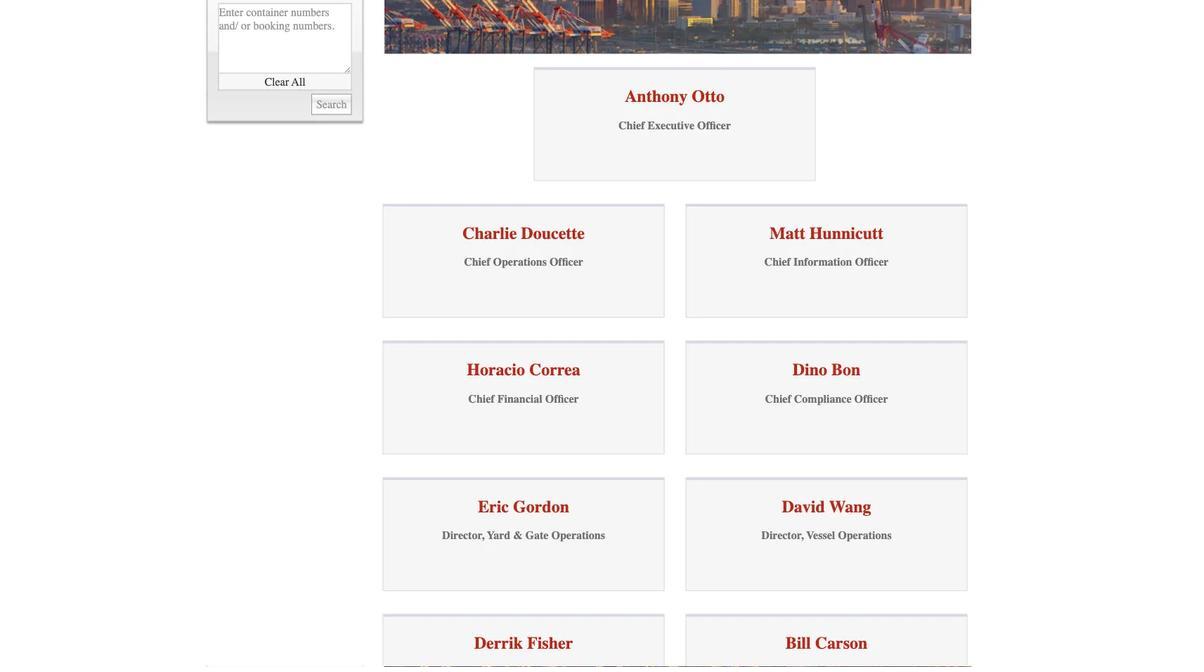 Task type: describe. For each thing, give the bounding box(es) containing it.
officer for dino bon
[[855, 392, 889, 405]]

eric
[[478, 497, 509, 516]]

chief compliance officer
[[766, 392, 889, 405]]

operations inside 'eric gordon' option
[[552, 529, 605, 542]]

david wang
[[782, 497, 872, 516]]

eric gordon
[[478, 497, 570, 516]]

officer for horacio correa
[[546, 392, 579, 405]]

chief information officer
[[765, 256, 889, 269]]

chief financial officer
[[469, 392, 579, 405]]

horacio correa option
[[383, 341, 665, 455]]

otto
[[692, 87, 725, 106]]

wang
[[830, 497, 872, 516]]

list box containing charlie doucette
[[383, 204, 968, 667]]

hunnicutt
[[810, 224, 884, 243]]

dino bon
[[793, 360, 861, 380]]

clear all
[[265, 75, 306, 88]]

director, for eric gordon
[[442, 529, 485, 542]]

carson
[[816, 634, 868, 653]]

director, yard & gate operations
[[442, 529, 605, 542]]

chief for charlie
[[464, 256, 491, 269]]

vessel
[[807, 529, 836, 542]]

director, for david wang
[[762, 529, 804, 542]]

dino bon option
[[686, 341, 968, 455]]

chief executive officer
[[619, 119, 731, 132]]

dino
[[793, 360, 828, 380]]

horacio correa
[[467, 360, 581, 380]]

anthony
[[625, 87, 688, 106]]

operations inside charlie doucette option
[[493, 256, 547, 269]]



Task type: vqa. For each thing, say whether or not it's contained in the screenshot.


Task type: locate. For each thing, give the bounding box(es) containing it.
operations right gate
[[552, 529, 605, 542]]

doucette
[[521, 224, 585, 243]]

officer for charlie doucette
[[550, 256, 584, 269]]

financial
[[498, 392, 543, 405]]

derrik
[[475, 634, 523, 653]]

chief down matt
[[765, 256, 791, 269]]

officer inside dino bon option
[[855, 392, 889, 405]]

chief for matt
[[765, 256, 791, 269]]

horacio
[[467, 360, 525, 380]]

officer down doucette
[[550, 256, 584, 269]]

matt
[[770, 224, 806, 243]]

2 director, from the left
[[762, 529, 804, 542]]

1 horizontal spatial operations
[[552, 529, 605, 542]]

information
[[794, 256, 853, 269]]

gordon
[[513, 497, 570, 516]]

chief operations officer
[[464, 256, 584, 269]]

0 horizontal spatial director,
[[442, 529, 485, 542]]

charlie
[[463, 224, 517, 243]]

0 horizontal spatial operations
[[493, 256, 547, 269]]

officer for matt hunnicutt
[[856, 256, 889, 269]]

operations
[[493, 256, 547, 269], [552, 529, 605, 542], [838, 529, 892, 542]]

chief down the horacio
[[469, 392, 495, 405]]

operations down charlie doucette
[[493, 256, 547, 269]]

director, inside david wang option
[[762, 529, 804, 542]]

officer inside charlie doucette option
[[550, 256, 584, 269]]

bill carson
[[786, 634, 868, 653]]

chief down anthony
[[619, 119, 645, 132]]

chief
[[619, 119, 645, 132], [464, 256, 491, 269], [765, 256, 791, 269], [469, 392, 495, 405], [766, 392, 792, 405]]

chief for horacio
[[469, 392, 495, 405]]

matt hunnicutt option
[[686, 204, 968, 318]]

1 director, from the left
[[442, 529, 485, 542]]

yard
[[487, 529, 511, 542]]

chief inside matt hunnicutt option
[[765, 256, 791, 269]]

officer down otto
[[698, 119, 731, 132]]

charlie doucette option
[[383, 204, 665, 318]]

operations inside david wang option
[[838, 529, 892, 542]]

operations down "wang"
[[838, 529, 892, 542]]

derrik fisher option
[[383, 614, 665, 667]]

chief inside horacio correa option
[[469, 392, 495, 405]]

clear all button
[[218, 73, 352, 90]]

chief for anthony
[[619, 119, 645, 132]]

compliance
[[795, 392, 852, 405]]

clear
[[265, 75, 289, 88]]

director, inside 'eric gordon' option
[[442, 529, 485, 542]]

chief down charlie
[[464, 256, 491, 269]]

director, down david
[[762, 529, 804, 542]]

chief for dino
[[766, 392, 792, 405]]

&
[[514, 529, 523, 542]]

Enter container numbers and/ or booking numbers.  text field
[[218, 3, 352, 73]]

officer inside matt hunnicutt option
[[856, 256, 889, 269]]

officer inside horacio correa option
[[546, 392, 579, 405]]

fisher
[[527, 634, 573, 653]]

officer down hunnicutt
[[856, 256, 889, 269]]

officer for anthony otto
[[698, 119, 731, 132]]

bon
[[832, 360, 861, 380]]

None submit
[[312, 94, 352, 115]]

matt hunnicutt
[[770, 224, 884, 243]]

director,
[[442, 529, 485, 542], [762, 529, 804, 542]]

1 horizontal spatial director,
[[762, 529, 804, 542]]

gate
[[526, 529, 549, 542]]

bill
[[786, 634, 811, 653]]

executive
[[648, 119, 695, 132]]

correa
[[530, 360, 581, 380]]

david
[[782, 497, 826, 516]]

officer down correa on the bottom left of the page
[[546, 392, 579, 405]]

officer down bon
[[855, 392, 889, 405]]

anthony otto
[[625, 87, 725, 106]]

chief left compliance
[[766, 392, 792, 405]]

2 horizontal spatial operations
[[838, 529, 892, 542]]

charlie doucette
[[463, 224, 585, 243]]

chief inside charlie doucette option
[[464, 256, 491, 269]]

director, vessel operations
[[762, 529, 892, 542]]

bill carson option
[[686, 614, 968, 667]]

chief inside dino bon option
[[766, 392, 792, 405]]

officer
[[698, 119, 731, 132], [550, 256, 584, 269], [856, 256, 889, 269], [546, 392, 579, 405], [855, 392, 889, 405]]

derrik fisher
[[475, 634, 573, 653]]

eric gordon option
[[383, 477, 665, 591]]

director, left yard
[[442, 529, 485, 542]]

david wang option
[[686, 477, 968, 591]]

list box
[[383, 204, 968, 667]]

all
[[292, 75, 306, 88]]



